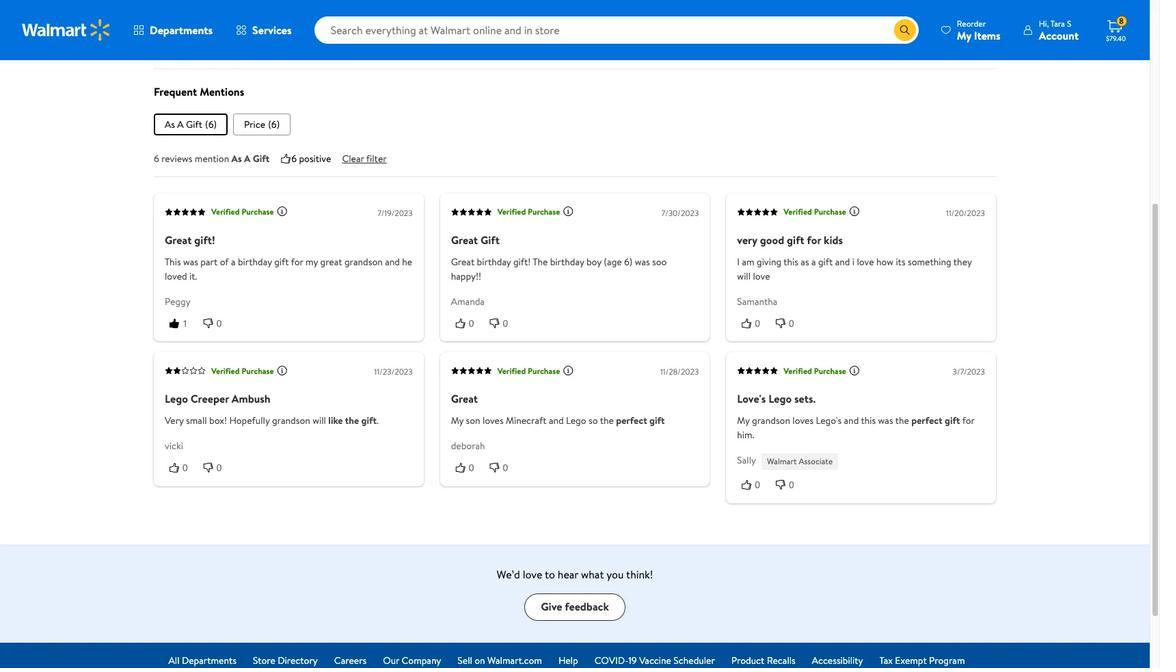 Task type: locate. For each thing, give the bounding box(es) containing it.
purchase up the ambush
[[242, 365, 274, 377]]

verified purchase up kids
[[784, 206, 847, 218]]

departments
[[150, 23, 213, 38], [182, 654, 237, 667]]

3 the from the left
[[896, 414, 910, 428]]

6
[[154, 152, 159, 165], [292, 152, 297, 165]]

a right as
[[812, 255, 816, 269]]

2 horizontal spatial a
[[812, 255, 816, 269]]

something
[[908, 255, 952, 269]]

as
[[165, 118, 175, 131], [232, 152, 242, 165]]

frequent
[[154, 84, 197, 99]]

3/7/2023
[[953, 366, 986, 378]]

for
[[808, 232, 822, 247], [291, 255, 303, 269], [963, 414, 975, 428]]

my left son
[[451, 414, 464, 428]]

verified purchase up minecraft
[[498, 365, 560, 377]]

verified
[[211, 206, 240, 218], [498, 206, 526, 218], [784, 206, 813, 218], [211, 365, 240, 377], [498, 365, 526, 377], [784, 365, 813, 377]]

0 horizontal spatial love
[[523, 567, 543, 582]]

0 horizontal spatial 6
[[154, 152, 159, 165]]

great inside great birthday gift! the birthday boy (age 6) was soo happy!!
[[451, 255, 475, 269]]

gift
[[787, 232, 805, 247], [274, 255, 289, 269], [819, 255, 833, 269], [362, 414, 377, 428], [650, 414, 665, 428], [945, 414, 961, 428]]

loves right son
[[483, 414, 504, 428]]

sally
[[738, 454, 757, 467]]

(6) up 6 reviews mention as a gift
[[205, 118, 217, 131]]

birthday down great gift
[[477, 255, 511, 269]]

1 vertical spatial as
[[232, 152, 242, 165]]

progress bar
[[202, 23, 381, 26]]

and left i
[[836, 255, 851, 269]]

6 left positive on the top left
[[292, 152, 297, 165]]

1 vertical spatial 1
[[183, 318, 188, 329]]

tax
[[880, 654, 893, 667]]

and right lego's
[[844, 414, 859, 428]]

loves for grandson
[[793, 414, 814, 428]]

1 loves from the left
[[483, 414, 504, 428]]

i am giving this as a gift and i love how its something they will love
[[738, 255, 972, 283]]

verified purchase information image for love's lego sets.
[[850, 365, 860, 376]]

0 horizontal spatial as
[[165, 118, 175, 131]]

ambush
[[232, 391, 271, 406]]

departments inside popup button
[[150, 23, 213, 38]]

(6)
[[205, 118, 217, 131], [268, 118, 280, 131]]

s
[[1068, 17, 1072, 29]]

was right lego's
[[879, 414, 894, 428]]

walmart image
[[22, 19, 111, 41]]

verified up great gift
[[498, 206, 526, 218]]

2 horizontal spatial gift
[[481, 232, 500, 247]]

1 vertical spatial will
[[313, 414, 326, 428]]

will down am
[[738, 269, 751, 283]]

for inside for him.
[[963, 414, 975, 428]]

1 inside button
[[183, 318, 188, 329]]

birthday right the
[[550, 255, 585, 269]]

a
[[177, 118, 184, 131], [244, 152, 251, 165]]

verified purchase up sets.
[[784, 365, 847, 377]]

grandson right hopefully
[[272, 414, 310, 428]]

0 horizontal spatial perfect
[[616, 414, 648, 428]]

verified purchase for great gift!
[[211, 206, 274, 218]]

departments up write
[[150, 23, 213, 38]]

verified purchase for very good gift for kids
[[784, 206, 847, 218]]

as down frequent
[[165, 118, 175, 131]]

love
[[857, 255, 875, 269], [753, 269, 771, 283], [523, 567, 543, 582]]

list item down mentions
[[233, 113, 291, 135]]

1 vertical spatial for
[[291, 255, 303, 269]]

verified purchase information image up i
[[850, 206, 860, 217]]

verified purchase information image up my grandson loves lego's and this was the perfect gift
[[850, 365, 860, 376]]

it.
[[190, 269, 197, 283]]

exempt
[[896, 654, 927, 667]]

1 horizontal spatial 6
[[292, 152, 297, 165]]

verified purchase information image for lego creeper ambush
[[277, 365, 288, 376]]

a inside list
[[177, 118, 184, 131]]

2 (6) from the left
[[268, 118, 280, 131]]

was right 6)
[[635, 255, 650, 269]]

my
[[958, 28, 972, 43], [451, 414, 464, 428], [738, 414, 750, 428]]

was inside great birthday gift! the birthday boy (age 6) was soo happy!!
[[635, 255, 650, 269]]

2 horizontal spatial the
[[896, 414, 910, 428]]

0 vertical spatial love
[[857, 255, 875, 269]]

son
[[466, 414, 481, 428]]

gift down price (6)
[[253, 152, 270, 165]]

all departments
[[169, 654, 237, 667]]

0 vertical spatial departments
[[150, 23, 213, 38]]

verified purchase up the
[[498, 206, 560, 218]]

verified up minecraft
[[498, 365, 526, 377]]

purchase up sets.
[[814, 365, 847, 377]]

purchase up my son loves minecraft and lego so the perfect gift
[[528, 365, 560, 377]]

lego left sets.
[[769, 391, 792, 406]]

tax exempt program link
[[880, 654, 965, 668]]

1 vertical spatial love
[[753, 269, 771, 283]]

its
[[896, 255, 906, 269]]

2 horizontal spatial lego
[[769, 391, 792, 406]]

0 horizontal spatial birthday
[[238, 255, 272, 269]]

very
[[165, 414, 184, 428]]

grandson right great
[[345, 255, 383, 269]]

2 6 from the left
[[292, 152, 297, 165]]

was up the it.
[[183, 255, 198, 269]]

6 for 6 positive
[[292, 152, 297, 165]]

0 vertical spatial for
[[808, 232, 822, 247]]

write a review
[[166, 43, 225, 56]]

1 6 from the left
[[154, 152, 159, 165]]

lego left so
[[566, 414, 587, 428]]

will inside i am giving this as a gift and i love how its something they will love
[[738, 269, 751, 283]]

.
[[377, 414, 379, 428]]

verified purchase information image up great birthday gift! the birthday boy (age 6) was soo happy!! on the top of page
[[563, 206, 574, 217]]

1 horizontal spatial gift!
[[514, 255, 531, 269]]

0 vertical spatial as
[[165, 118, 175, 131]]

$79.40
[[1107, 34, 1127, 43]]

this right lego's
[[861, 414, 876, 428]]

was
[[183, 255, 198, 269], [635, 255, 650, 269], [879, 414, 894, 428]]

and left he
[[385, 255, 400, 269]]

0 vertical spatial will
[[738, 269, 751, 283]]

2 horizontal spatial for
[[963, 414, 975, 428]]

verified purchase information image for great gift!
[[277, 206, 288, 217]]

1 horizontal spatial perfect
[[912, 414, 943, 428]]

verified purchase for great gift
[[498, 206, 560, 218]]

give
[[541, 599, 563, 615]]

lego
[[165, 391, 188, 406], [769, 391, 792, 406], [566, 414, 587, 428]]

think!
[[627, 567, 654, 582]]

purchase for love's lego sets.
[[814, 365, 847, 377]]

give feedback
[[541, 599, 609, 615]]

list item
[[154, 113, 228, 135], [233, 113, 291, 135]]

gift! left the
[[514, 255, 531, 269]]

7/19/2023
[[378, 207, 413, 219]]

verified up very good gift for kids
[[784, 206, 813, 218]]

1 horizontal spatial will
[[738, 269, 751, 283]]

2 the from the left
[[600, 414, 614, 428]]

0 horizontal spatial 1
[[158, 17, 161, 31]]

0 horizontal spatial (6)
[[205, 118, 217, 131]]

store directory link
[[253, 654, 318, 668]]

0 vertical spatial a
[[177, 118, 184, 131]]

list item down frequent mentions at the left of page
[[154, 113, 228, 135]]

a right the of
[[231, 255, 236, 269]]

hopefully
[[229, 414, 270, 428]]

1 horizontal spatial as
[[232, 152, 242, 165]]

0 horizontal spatial gift!
[[194, 232, 215, 247]]

help
[[559, 654, 578, 667]]

gift right as
[[819, 255, 833, 269]]

verified purchase up the of
[[211, 206, 274, 218]]

gift! up 'part'
[[194, 232, 215, 247]]

grandson inside this was part of a birthday gift for my great grandson and he loved it.
[[345, 255, 383, 269]]

verified purchase information image up this was part of a birthday gift for my great grandson and he loved it.
[[277, 206, 288, 217]]

1 horizontal spatial was
[[635, 255, 650, 269]]

0 horizontal spatial loves
[[483, 414, 504, 428]]

1 horizontal spatial 1
[[183, 318, 188, 329]]

0 horizontal spatial for
[[291, 255, 303, 269]]

1 left star
[[158, 17, 161, 31]]

like
[[329, 414, 343, 428]]

1 horizontal spatial a
[[244, 152, 251, 165]]

0 horizontal spatial a
[[191, 43, 195, 56]]

list
[[154, 113, 997, 135]]

1 horizontal spatial list item
[[233, 113, 291, 135]]

birthday right the of
[[238, 255, 272, 269]]

star
[[163, 17, 179, 31]]

kristy
[[787, 13, 811, 27]]

0 vertical spatial gift
[[186, 118, 202, 131]]

hi, tara s account
[[1040, 17, 1079, 43]]

verified purchase information image
[[563, 206, 574, 217], [850, 206, 860, 217], [563, 365, 574, 376]]

filter
[[366, 152, 387, 165]]

will left like
[[313, 414, 326, 428]]

1 horizontal spatial a
[[231, 255, 236, 269]]

sell on walmart.com link
[[458, 654, 542, 668]]

the for great
[[600, 414, 614, 428]]

as right mention
[[232, 152, 242, 165]]

for left kids
[[808, 232, 822, 247]]

1 horizontal spatial the
[[600, 414, 614, 428]]

services button
[[224, 14, 303, 47]]

verified for very good gift for kids
[[784, 206, 813, 218]]

1 horizontal spatial gift
[[253, 152, 270, 165]]

1 star
[[158, 17, 179, 31]]

careers
[[334, 654, 367, 667]]

1 horizontal spatial (6)
[[268, 118, 280, 131]]

0 horizontal spatial lego
[[165, 391, 188, 406]]

0 vertical spatial 1
[[158, 17, 161, 31]]

for left my
[[291, 255, 303, 269]]

gift left my
[[274, 255, 289, 269]]

write a review link
[[154, 39, 236, 60]]

2 horizontal spatial was
[[879, 414, 894, 428]]

this left as
[[784, 255, 799, 269]]

1
[[158, 17, 161, 31], [183, 318, 188, 329]]

services
[[252, 23, 292, 38]]

1 the from the left
[[345, 414, 359, 428]]

1 for 1 star
[[158, 17, 161, 31]]

2 loves from the left
[[793, 414, 814, 428]]

2 horizontal spatial birthday
[[550, 255, 585, 269]]

verified up sets.
[[784, 365, 813, 377]]

verified purchase information image up very small box!  hopefully grandson will like the gift .
[[277, 365, 288, 376]]

1 horizontal spatial this
[[861, 414, 876, 428]]

peggy
[[165, 295, 191, 308]]

1 horizontal spatial love
[[753, 269, 771, 283]]

1 horizontal spatial loves
[[793, 414, 814, 428]]

a down price
[[244, 152, 251, 165]]

my
[[306, 255, 318, 269]]

1 horizontal spatial birthday
[[477, 255, 511, 269]]

2 perfect from the left
[[912, 414, 943, 428]]

love left the 'to'
[[523, 567, 543, 582]]

1 birthday from the left
[[238, 255, 272, 269]]

loved
[[165, 269, 187, 283]]

perfect
[[616, 414, 648, 428], [912, 414, 943, 428]]

1 vertical spatial gift!
[[514, 255, 531, 269]]

gift!
[[194, 232, 215, 247], [514, 255, 531, 269]]

this inside i am giving this as a gift and i love how its something they will love
[[784, 255, 799, 269]]

1 down peggy at left
[[183, 318, 188, 329]]

Search search field
[[314, 16, 919, 44]]

2 vertical spatial for
[[963, 414, 975, 428]]

love down giving
[[753, 269, 771, 283]]

my grandson loves lego's and this was the perfect gift
[[738, 414, 961, 428]]

2 horizontal spatial my
[[958, 28, 972, 43]]

my up him.
[[738, 414, 750, 428]]

great gift!
[[165, 232, 215, 247]]

verified purchase for great
[[498, 365, 560, 377]]

2 vertical spatial gift
[[481, 232, 500, 247]]

gift right like
[[362, 414, 377, 428]]

verified for great gift!
[[211, 206, 240, 218]]

6 for 6 reviews mention as a gift
[[154, 152, 159, 165]]

i
[[853, 255, 855, 269]]

very good gift for kids
[[738, 232, 843, 247]]

verified up great gift!
[[211, 206, 240, 218]]

0 horizontal spatial a
[[177, 118, 184, 131]]

purchase
[[242, 206, 274, 218], [528, 206, 560, 218], [814, 206, 847, 218], [242, 365, 274, 377], [528, 365, 560, 377], [814, 365, 847, 377]]

i
[[738, 255, 740, 269]]

as a gift (6)
[[165, 118, 217, 131]]

gift up happy!!
[[481, 232, 500, 247]]

1 horizontal spatial for
[[808, 232, 822, 247]]

clear
[[342, 152, 364, 165]]

am
[[742, 255, 755, 269]]

purchase up kids
[[814, 206, 847, 218]]

very small box!  hopefully grandson will like the gift .
[[165, 414, 379, 428]]

des
[[463, 28, 477, 41]]

verified up lego creeper ambush
[[211, 365, 240, 377]]

for him.
[[738, 414, 975, 442]]

verified purchase information image
[[277, 206, 288, 217], [277, 365, 288, 376], [850, 365, 860, 376]]

directory
[[278, 654, 318, 667]]

my left items
[[958, 28, 972, 43]]

verified purchase information image for good
[[850, 206, 860, 217]]

the for lego creeper ambush
[[345, 414, 359, 428]]

for down 3/7/2023
[[963, 414, 975, 428]]

verified purchase up the ambush
[[211, 365, 274, 377]]

great for great birthday gift! the birthday boy (age 6) was soo happy!!
[[451, 255, 475, 269]]

great
[[165, 232, 192, 247], [451, 232, 478, 247], [451, 255, 475, 269], [451, 391, 478, 406]]

0 horizontal spatial this
[[784, 255, 799, 269]]

and inside i am giving this as a gift and i love how its something they will love
[[836, 255, 851, 269]]

this was part of a birthday gift for my great grandson and he loved it.
[[165, 255, 413, 283]]

loves down sets.
[[793, 414, 814, 428]]

6 left reviews
[[154, 152, 159, 165]]

gift down frequent mentions at the left of page
[[186, 118, 202, 131]]

grandson down 'love's lego sets.'
[[753, 414, 791, 428]]

1 perfect from the left
[[616, 414, 648, 428]]

(6) right price
[[268, 118, 280, 131]]

1 list item from the left
[[154, 113, 228, 135]]

1 horizontal spatial my
[[738, 414, 750, 428]]

help link
[[559, 654, 578, 668]]

of
[[220, 255, 229, 269]]

covid-19 vaccine scheduler
[[595, 654, 715, 667]]

love right i
[[857, 255, 875, 269]]

departments right all
[[182, 654, 237, 667]]

1 horizontal spatial grandson
[[345, 255, 383, 269]]

great birthday gift! the birthday boy (age 6) was soo happy!!
[[451, 255, 667, 283]]

0 horizontal spatial my
[[451, 414, 464, 428]]

0 horizontal spatial was
[[183, 255, 198, 269]]

a right write
[[191, 43, 195, 56]]

1 vertical spatial a
[[244, 152, 251, 165]]

feedback
[[565, 599, 609, 615]]

covid-19 vaccine scheduler link
[[595, 654, 715, 668]]

0 horizontal spatial list item
[[154, 113, 228, 135]]

0 button
[[199, 317, 233, 331], [451, 317, 485, 331], [485, 317, 519, 331], [738, 317, 772, 331], [772, 317, 806, 331], [165, 461, 199, 475], [199, 461, 233, 475], [451, 461, 485, 475], [485, 461, 519, 475], [738, 478, 772, 492], [772, 478, 806, 492]]

the
[[345, 414, 359, 428], [600, 414, 614, 428], [896, 414, 910, 428]]

boy
[[587, 255, 602, 269]]

a down frequent
[[177, 118, 184, 131]]

soo
[[653, 255, 667, 269]]

and right minecraft
[[549, 414, 564, 428]]

purchase for very good gift for kids
[[814, 206, 847, 218]]

lego up very
[[165, 391, 188, 406]]

purchase up this was part of a birthday gift for my great grandson and he loved it.
[[242, 206, 274, 218]]

2 horizontal spatial love
[[857, 255, 875, 269]]

and inside this was part of a birthday gift for my great grandson and he loved it.
[[385, 255, 400, 269]]

2 list item from the left
[[233, 113, 291, 135]]

0 horizontal spatial the
[[345, 414, 359, 428]]

purchase up the
[[528, 206, 560, 218]]

0 vertical spatial this
[[784, 255, 799, 269]]



Task type: vqa. For each thing, say whether or not it's contained in the screenshot.
topmost Love
yes



Task type: describe. For each thing, give the bounding box(es) containing it.
product recalls
[[732, 654, 796, 667]]

they
[[954, 255, 972, 269]]

covid-
[[595, 654, 629, 667]]

tax exempt program
[[880, 654, 965, 667]]

deborah
[[451, 439, 485, 453]]

reorder
[[958, 17, 987, 29]]

samantha
[[738, 295, 778, 308]]

a inside "link"
[[191, 43, 195, 56]]

he
[[402, 255, 413, 269]]

perfect for my son loves minecraft and lego so the perfect gift
[[616, 414, 648, 428]]

list item containing as a gift
[[154, 113, 228, 135]]

purchase for great gift!
[[242, 206, 274, 218]]

box!
[[209, 414, 227, 428]]

program
[[930, 654, 965, 667]]

clear filter button
[[342, 152, 387, 165]]

frequent mentions
[[154, 84, 244, 99]]

we'd
[[497, 567, 520, 582]]

great gift
[[451, 232, 500, 247]]

2
[[389, 2, 394, 16]]

account
[[1040, 28, 1079, 43]]

3 birthday from the left
[[550, 255, 585, 269]]

gift right good
[[787, 232, 805, 247]]

walmart
[[768, 456, 797, 467]]

to
[[545, 567, 555, 582]]

as inside list
[[165, 118, 175, 131]]

recalls
[[767, 654, 796, 667]]

love's
[[738, 391, 766, 406]]

write
[[166, 43, 188, 56]]

purchase for lego creeper ambush
[[242, 365, 274, 377]]

my inside the reorder my items
[[958, 28, 972, 43]]

a inside i am giving this as a gift and i love how its something they will love
[[812, 255, 816, 269]]

11/23/2023
[[375, 366, 413, 378]]

1 vertical spatial this
[[861, 414, 876, 428]]

(age
[[604, 255, 622, 269]]

6)
[[625, 255, 633, 269]]

lego's
[[816, 414, 842, 428]]

2 birthday from the left
[[477, 255, 511, 269]]

1 button
[[165, 317, 199, 331]]

happy!!
[[451, 269, 482, 283]]

my son loves minecraft and lego so the perfect gift
[[451, 414, 665, 428]]

giving
[[757, 255, 782, 269]]

reviews
[[162, 152, 193, 165]]

7/30/2023
[[662, 207, 699, 219]]

our company link
[[383, 654, 441, 668]]

gift! inside great birthday gift! the birthday boy (age 6) was soo happy!!
[[514, 255, 531, 269]]

perfect for my grandson loves lego's and this was the perfect gift
[[912, 414, 943, 428]]

verified purchase for love's lego sets.
[[784, 365, 847, 377]]

lego creeper ambush
[[165, 391, 271, 406]]

purchase for great gift
[[528, 206, 560, 218]]

good
[[760, 232, 785, 247]]

great
[[320, 255, 342, 269]]

as
[[801, 255, 810, 269]]

part
[[201, 255, 218, 269]]

departments button
[[122, 14, 224, 47]]

0 horizontal spatial grandson
[[272, 414, 310, 428]]

1 (6) from the left
[[205, 118, 217, 131]]

gift inside this was part of a birthday gift for my great grandson and he loved it.
[[274, 255, 289, 269]]

2 horizontal spatial grandson
[[753, 414, 791, 428]]

vaccine
[[640, 654, 672, 667]]

1 for 1
[[183, 318, 188, 329]]

verified for lego creeper ambush
[[211, 365, 240, 377]]

1 vertical spatial gift
[[253, 152, 270, 165]]

verified for great
[[498, 365, 526, 377]]

great for great gift
[[451, 232, 478, 247]]

product recalls link
[[732, 654, 796, 668]]

product
[[732, 654, 765, 667]]

a inside this was part of a birthday gift for my great grandson and he loved it.
[[231, 255, 236, 269]]

gift down 3/7/2023
[[945, 414, 961, 428]]

our company
[[383, 654, 441, 667]]

verified purchase for lego creeper ambush
[[211, 365, 274, 377]]

this
[[165, 255, 181, 269]]

6 positive
[[292, 152, 331, 165]]

price (6)
[[244, 118, 280, 131]]

Walmart Site-Wide search field
[[314, 16, 919, 44]]

store
[[253, 654, 276, 667]]

search icon image
[[900, 25, 911, 36]]

positive
[[299, 152, 331, 165]]

list containing as a gift
[[154, 113, 997, 135]]

11/28/2023
[[661, 366, 699, 378]]

vicki
[[165, 439, 183, 453]]

purchase for great
[[528, 365, 560, 377]]

was inside this was part of a birthday gift for my great grandson and he loved it.
[[183, 255, 198, 269]]

you
[[607, 567, 624, 582]]

gift inside i am giving this as a gift and i love how its something they will love
[[819, 255, 833, 269]]

my for my grandson loves lego's and this was the perfect gift
[[738, 414, 750, 428]]

11/20/2023
[[947, 207, 986, 219]]

the
[[533, 255, 548, 269]]

sell on walmart.com
[[458, 654, 542, 667]]

1 vertical spatial departments
[[182, 654, 237, 667]]

accessibility
[[812, 654, 864, 667]]

items
[[975, 28, 1001, 43]]

list item containing price
[[233, 113, 291, 135]]

all departments link
[[169, 654, 237, 668]]

hear
[[558, 567, 579, 582]]

very
[[738, 232, 758, 247]]

small
[[186, 414, 207, 428]]

him.
[[738, 428, 755, 442]]

reorder my items
[[958, 17, 1001, 43]]

for inside this was part of a birthday gift for my great grandson and he loved it.
[[291, 255, 303, 269]]

on
[[475, 654, 485, 667]]

what
[[581, 567, 604, 582]]

6 reviews mention as a gift
[[154, 152, 270, 165]]

0 vertical spatial gift!
[[194, 232, 215, 247]]

hi,
[[1040, 17, 1050, 29]]

mentions
[[200, 84, 244, 99]]

my for my son loves minecraft and lego so the perfect gift
[[451, 414, 464, 428]]

great for great gift!
[[165, 232, 192, 247]]

13
[[388, 17, 396, 31]]

verified for great gift
[[498, 206, 526, 218]]

1 horizontal spatial lego
[[566, 414, 587, 428]]

gift down "11/28/2023"
[[650, 414, 665, 428]]

verified for love's lego sets.
[[784, 365, 813, 377]]

0 horizontal spatial gift
[[186, 118, 202, 131]]

all
[[169, 654, 180, 667]]

verified purchase information image up my son loves minecraft and lego so the perfect gift
[[563, 365, 574, 376]]

mention
[[195, 152, 229, 165]]

2 vertical spatial love
[[523, 567, 543, 582]]

our
[[383, 654, 400, 667]]

creeper
[[191, 391, 229, 406]]

0 horizontal spatial will
[[313, 414, 326, 428]]

walmart associate
[[768, 456, 833, 467]]

loves for son
[[483, 414, 504, 428]]

birthday inside this was part of a birthday gift for my great grandson and he loved it.
[[238, 255, 272, 269]]

so
[[589, 414, 598, 428]]

verified purchase information image for gift
[[563, 206, 574, 217]]



